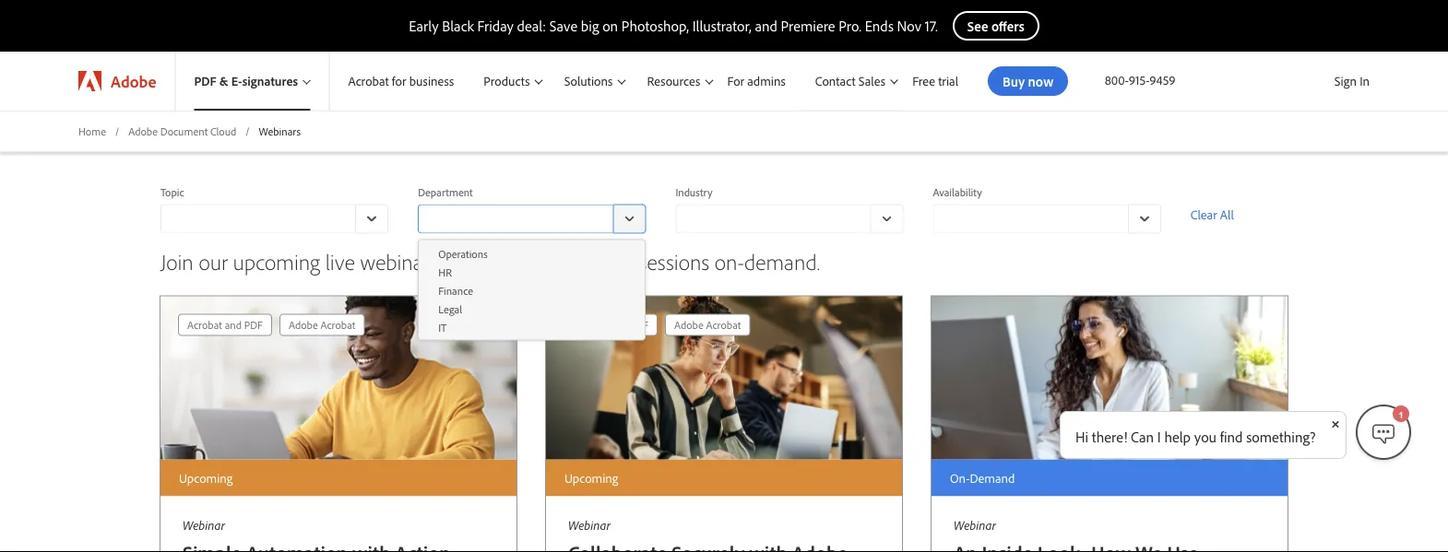Task type: describe. For each thing, give the bounding box(es) containing it.
acrobat down on-
[[706, 318, 741, 332]]

800-915-9459 link
[[1105, 72, 1176, 88]]

join
[[161, 247, 194, 275]]

3 webinar from the left
[[954, 517, 996, 533]]

early
[[409, 17, 439, 35]]

legal
[[438, 302, 462, 316]]

pdf inside popup button
[[194, 73, 216, 89]]

trial
[[938, 73, 959, 89]]

all
[[1220, 207, 1234, 223]]

collaborate securely with adobe acrobat and microsoft image
[[546, 297, 902, 460]]

acrobat down live
[[321, 318, 356, 332]]

grid for simple automation with action wizard image
[[174, 310, 368, 340]]

friday
[[478, 17, 514, 35]]

adobe up adobe document cloud
[[111, 71, 156, 91]]

pdf & e-signatures button
[[176, 52, 329, 111]]

home
[[78, 124, 106, 138]]

or
[[443, 247, 461, 275]]

pdf for collaborate securely with adobe acrobat and microsoft image
[[630, 318, 648, 332]]

adobe acrobat cell for collaborate securely with adobe acrobat and microsoft image
[[674, 315, 741, 335]]

webinars
[[259, 124, 301, 138]]

adobe for the adobe acrobat cell corresponding to simple automation with action wizard image
[[289, 318, 318, 332]]

topic
[[161, 185, 184, 199]]

none field department
[[418, 204, 646, 234]]

there!
[[1092, 428, 1128, 447]]

adobe for the adobe acrobat cell associated with collaborate securely with adobe acrobat and microsoft image
[[674, 318, 704, 332]]

department
[[418, 185, 473, 199]]

&
[[219, 73, 228, 89]]

2 our from the left
[[523, 247, 552, 275]]

something?
[[1247, 428, 1316, 447]]

deal:
[[517, 17, 546, 35]]

none field topic
[[161, 204, 389, 234]]

in
[[1360, 73, 1370, 89]]

800-915-9459
[[1105, 72, 1176, 88]]

contact sales button
[[797, 52, 902, 111]]

demand
[[970, 470, 1015, 486]]

acrobat and pdf cell for "grid" for simple automation with action wizard image
[[187, 315, 263, 335]]

1 our from the left
[[199, 247, 228, 275]]

join our upcoming live webinars or watch our recorded sessions on-demand.
[[161, 247, 820, 275]]

hi there! can i help you find something?
[[1076, 428, 1316, 447]]

document
[[160, 124, 208, 138]]

adobe link
[[60, 52, 175, 111]]

sessions
[[639, 247, 710, 275]]

business
[[409, 73, 454, 89]]

free
[[913, 73, 935, 89]]

9459
[[1150, 72, 1176, 88]]

e-
[[231, 73, 242, 89]]

for
[[392, 73, 406, 89]]

on-demand
[[950, 470, 1015, 486]]

pdf for simple automation with action wizard image
[[244, 318, 263, 332]]

1
[[1399, 410, 1404, 420]]

acrobat and pdf for "grid" for collaborate securely with adobe acrobat and microsoft image
[[573, 318, 648, 332]]

Department text field
[[418, 204, 613, 234]]

contact
[[815, 73, 856, 89]]

finance
[[438, 284, 473, 297]]

adobe acrobat cell for simple automation with action wizard image
[[289, 315, 356, 335]]

watch
[[466, 247, 518, 275]]

adobe acrobat for the adobe acrobat cell associated with collaborate securely with adobe acrobat and microsoft image
[[674, 318, 741, 332]]

big
[[581, 17, 599, 35]]

webinars
[[360, 247, 438, 275]]

filters element
[[161, 182, 1288, 249]]

pro.
[[839, 17, 862, 35]]

on-
[[715, 247, 745, 275]]

upcoming for simple automation with action wizard image
[[179, 470, 233, 486]]

solutions button
[[546, 52, 629, 111]]

grid for collaborate securely with adobe acrobat and microsoft image
[[560, 310, 754, 340]]

for admins link
[[716, 52, 797, 111]]

solutions
[[564, 73, 613, 89]]

home link
[[78, 124, 106, 139]]

pdf & e-signatures
[[194, 73, 298, 89]]

2 horizontal spatial and
[[755, 17, 778, 35]]

acrobat for business link
[[330, 52, 465, 111]]

save
[[550, 17, 578, 35]]

adobe for adobe document cloud link
[[128, 124, 158, 138]]

availability
[[933, 185, 982, 199]]

free trial
[[913, 73, 959, 89]]

800-
[[1105, 72, 1129, 88]]

hi
[[1076, 428, 1089, 447]]

simple automation with action wizard image
[[161, 297, 517, 460]]

an inside look: how we use adobe acrobat image
[[932, 297, 1288, 460]]

Availability text field
[[933, 204, 1128, 234]]

and for simple automation with action wizard image
[[225, 318, 242, 332]]

nov
[[897, 17, 922, 35]]



Task type: vqa. For each thing, say whether or not it's contained in the screenshot.
"Acrobat And Pdf"
yes



Task type: locate. For each thing, give the bounding box(es) containing it.
our down department field
[[523, 247, 552, 275]]

acrobat and pdf cell
[[187, 315, 263, 335], [573, 315, 648, 335]]

none field industry
[[676, 204, 904, 234]]

our right join
[[199, 247, 228, 275]]

0 horizontal spatial and
[[225, 318, 242, 332]]

2 adobe acrobat cell from the left
[[674, 315, 741, 335]]

filters link
[[161, 134, 214, 156]]

adobe document cloud
[[128, 124, 236, 138]]

adobe acrobat cell down live
[[289, 315, 356, 335]]

sign in
[[1335, 73, 1370, 89]]

clear
[[1191, 207, 1217, 223]]

2 horizontal spatial webinar
[[954, 517, 996, 533]]

acrobat and pdf down join
[[187, 318, 263, 332]]

acrobat and pdf for "grid" for simple automation with action wizard image
[[187, 318, 263, 332]]

1 upcoming from the left
[[179, 470, 233, 486]]

0 horizontal spatial adobe acrobat cell
[[289, 315, 356, 335]]

acrobat
[[348, 73, 389, 89], [187, 318, 222, 332], [321, 318, 356, 332], [573, 318, 608, 332], [706, 318, 741, 332]]

adobe acrobat for the adobe acrobat cell corresponding to simple automation with action wizard image
[[289, 318, 356, 332]]

clear all
[[1191, 207, 1234, 223]]

webinar
[[183, 517, 225, 533], [568, 517, 611, 533], [954, 517, 996, 533]]

acrobat left for
[[348, 73, 389, 89]]

1 grid from the left
[[174, 310, 368, 340]]

2 acrobat and pdf cell from the left
[[573, 315, 648, 335]]

adobe acrobat down on-
[[674, 318, 741, 332]]

grid down sessions
[[560, 310, 754, 340]]

acrobat and pdf
[[187, 318, 263, 332], [573, 318, 648, 332]]

adobe acrobat cell
[[289, 315, 356, 335], [674, 315, 741, 335]]

for
[[727, 73, 745, 89]]

1 horizontal spatial upcoming
[[565, 470, 619, 486]]

0 horizontal spatial grid
[[174, 310, 368, 340]]

can
[[1131, 428, 1154, 447]]

for admins
[[727, 73, 786, 89]]

1 adobe acrobat cell from the left
[[289, 315, 356, 335]]

3 none field from the left
[[676, 204, 904, 234]]

1 horizontal spatial our
[[523, 247, 552, 275]]

1 none field from the left
[[161, 204, 389, 234]]

on
[[603, 17, 618, 35]]

none field up upcoming
[[161, 204, 389, 234]]

adobe document cloud link
[[128, 124, 236, 139]]

None field
[[161, 204, 389, 234], [418, 204, 646, 234], [676, 204, 904, 234], [933, 204, 1161, 234]]

live
[[325, 247, 355, 275]]

and down recorded
[[610, 318, 627, 332]]

on-
[[950, 470, 970, 486]]

sign in button
[[1331, 66, 1374, 97]]

sign
[[1335, 73, 1357, 89]]

1 horizontal spatial acrobat and pdf cell
[[573, 315, 648, 335]]

list box
[[419, 244, 645, 336]]

1 horizontal spatial acrobat and pdf
[[573, 318, 648, 332]]

0 horizontal spatial pdf
[[194, 73, 216, 89]]

cloud
[[210, 124, 236, 138]]

upcoming
[[233, 247, 320, 275]]

ends
[[865, 17, 894, 35]]

pdf down sessions
[[630, 318, 648, 332]]

find
[[1220, 428, 1243, 447]]

adobe left filters
[[128, 124, 158, 138]]

915-
[[1129, 72, 1150, 88]]

acrobat and pdf cell down join
[[187, 315, 263, 335]]

none field for availability
[[933, 204, 1161, 234]]

1 horizontal spatial adobe acrobat cell
[[674, 315, 741, 335]]

industry
[[676, 185, 713, 199]]

acrobat down recorded
[[573, 318, 608, 332]]

premiere
[[781, 17, 835, 35]]

adobe down upcoming
[[289, 318, 318, 332]]

none field up demand. on the top right of the page
[[676, 204, 904, 234]]

it
[[438, 320, 447, 334]]

0 horizontal spatial acrobat and pdf cell
[[187, 315, 263, 335]]

none field for department
[[418, 204, 646, 234]]

grid down upcoming
[[174, 310, 368, 340]]

adobe acrobat
[[289, 318, 356, 332], [674, 318, 741, 332]]

illustrator,
[[693, 17, 752, 35]]

clear all link
[[1191, 204, 1288, 226]]

2 horizontal spatial pdf
[[630, 318, 648, 332]]

free trial link
[[902, 52, 970, 111]]

you
[[1194, 428, 1217, 447]]

0 horizontal spatial acrobat and pdf
[[187, 318, 263, 332]]

1 acrobat and pdf from the left
[[187, 318, 263, 332]]

0 horizontal spatial adobe acrobat
[[289, 318, 356, 332]]

none field availability
[[933, 204, 1161, 234]]

and left premiere
[[755, 17, 778, 35]]

1 horizontal spatial pdf
[[244, 318, 263, 332]]

Search Webinars search field
[[827, 123, 1288, 152]]

black
[[442, 17, 474, 35]]

1 acrobat and pdf cell from the left
[[187, 315, 263, 335]]

2 adobe acrobat from the left
[[674, 318, 741, 332]]

acrobat down join
[[187, 318, 222, 332]]

and for collaborate securely with adobe acrobat and microsoft image
[[610, 318, 627, 332]]

early black friday deal: save big on photoshop, illustrator, and premiere pro. ends nov 17.
[[409, 17, 938, 35]]

1 horizontal spatial adobe acrobat
[[674, 318, 741, 332]]

recorded
[[557, 247, 634, 275]]

filters
[[161, 136, 192, 152]]

none field for topic
[[161, 204, 389, 234]]

sales
[[859, 73, 886, 89]]

pdf left &
[[194, 73, 216, 89]]

contact sales
[[815, 73, 886, 89]]

2 grid from the left
[[560, 310, 754, 340]]

adobe acrobat down live
[[289, 318, 356, 332]]

webinar for simple automation with action wizard image
[[183, 517, 225, 533]]

2 upcoming from the left
[[565, 470, 619, 486]]

and down upcoming
[[225, 318, 242, 332]]

0 horizontal spatial our
[[199, 247, 228, 275]]

resources
[[647, 73, 700, 89]]

none field for industry
[[676, 204, 904, 234]]

upcoming
[[179, 470, 233, 486], [565, 470, 619, 486]]

2 none field from the left
[[418, 204, 646, 234]]

join our upcoming live webinars or watch our recorded sessions on-demand. element
[[131, 282, 1317, 553]]

demand.
[[745, 247, 820, 275]]

grid
[[174, 310, 368, 340], [560, 310, 754, 340]]

our
[[199, 247, 228, 275], [523, 247, 552, 275]]

webinar for collaborate securely with adobe acrobat and microsoft image
[[568, 517, 611, 533]]

2 acrobat and pdf from the left
[[573, 318, 648, 332]]

1 adobe acrobat from the left
[[289, 318, 356, 332]]

acrobat and pdf cell down recorded
[[573, 315, 648, 335]]

none field up watch
[[418, 204, 646, 234]]

products button
[[465, 52, 546, 111]]

acrobat and pdf down recorded
[[573, 318, 648, 332]]

Topic text field
[[161, 204, 355, 234]]

products
[[484, 73, 530, 89]]

pdf
[[194, 73, 216, 89], [244, 318, 263, 332], [630, 318, 648, 332]]

admins
[[747, 73, 786, 89]]

i
[[1158, 428, 1161, 447]]

pdf down upcoming
[[244, 318, 263, 332]]

2 webinar from the left
[[568, 517, 611, 533]]

adobe down sessions
[[674, 318, 704, 332]]

signatures
[[242, 73, 298, 89]]

and
[[755, 17, 778, 35], [225, 318, 242, 332], [610, 318, 627, 332]]

operations hr finance legal it
[[438, 247, 488, 334]]

1 webinar from the left
[[183, 517, 225, 533]]

1 button
[[1356, 405, 1412, 460]]

0 horizontal spatial upcoming
[[179, 470, 233, 486]]

4 none field from the left
[[933, 204, 1161, 234]]

adobe acrobat cell down on-
[[674, 315, 741, 335]]

0 horizontal spatial webinar
[[183, 517, 225, 533]]

acrobat and pdf cell for "grid" for collaborate securely with adobe acrobat and microsoft image
[[573, 315, 648, 335]]

list box containing operations
[[419, 244, 645, 336]]

1 horizontal spatial grid
[[560, 310, 754, 340]]

photoshop,
[[622, 17, 689, 35]]

1 horizontal spatial webinar
[[568, 517, 611, 533]]

none field down search webinars "search field"
[[933, 204, 1161, 234]]

Industry text field
[[676, 204, 871, 234]]

1 horizontal spatial and
[[610, 318, 627, 332]]

help
[[1165, 428, 1191, 447]]

resources button
[[629, 52, 716, 111]]

upcoming for collaborate securely with adobe acrobat and microsoft image
[[565, 470, 619, 486]]

hr
[[438, 265, 452, 279]]

operations
[[438, 247, 488, 261]]

17.
[[925, 17, 938, 35]]

acrobat for business
[[348, 73, 454, 89]]



